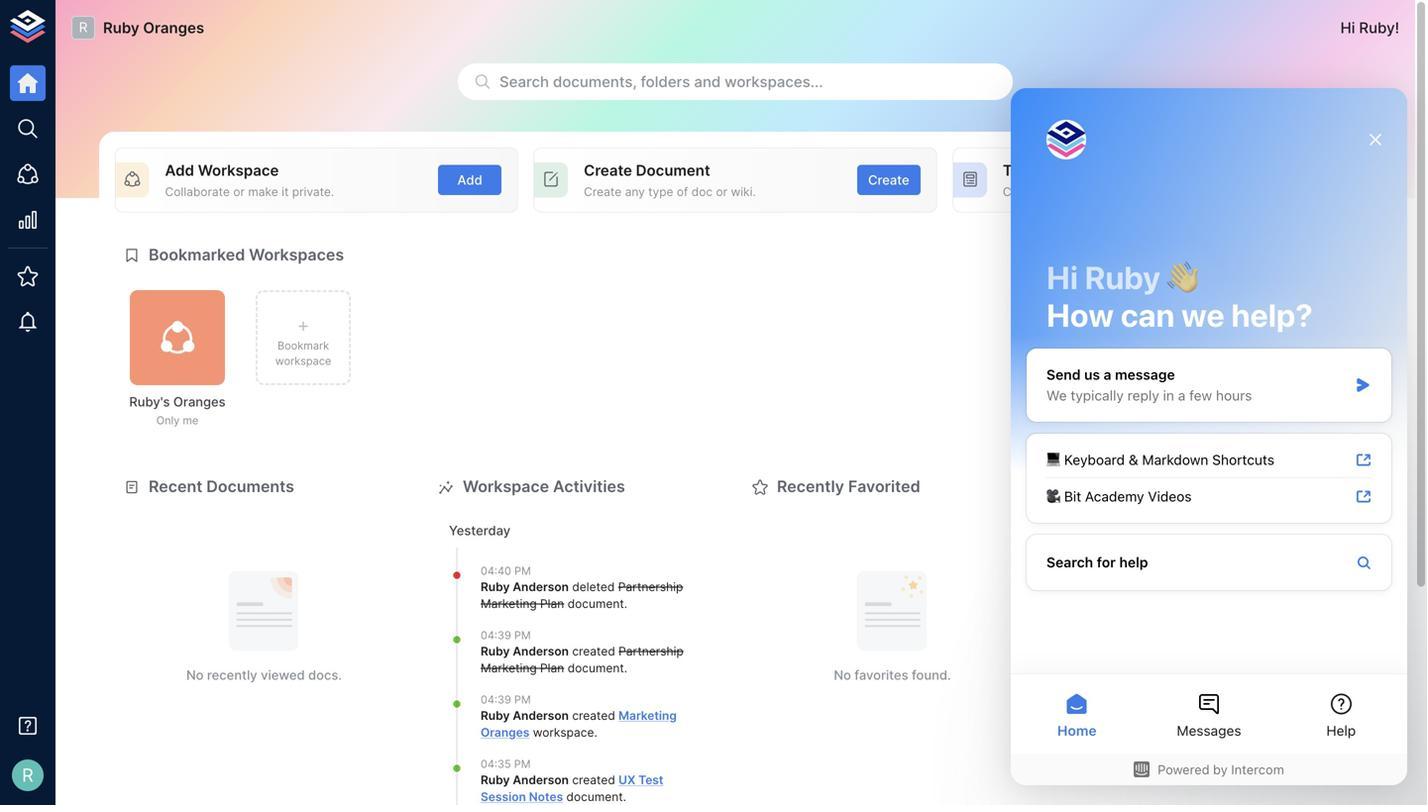 Task type: locate. For each thing, give the bounding box(es) containing it.
ruby
[[103, 19, 139, 37], [1359, 19, 1395, 37], [481, 580, 510, 595], [481, 645, 510, 659], [481, 709, 510, 724], [481, 774, 510, 788]]

create button
[[857, 165, 921, 195]]

me
[[183, 414, 199, 427]]

0 horizontal spatial upgrade
[[1095, 301, 1151, 318]]

3 ruby anderson created from the top
[[481, 774, 619, 788]]

viewed
[[261, 668, 305, 683]]

0 vertical spatial ruby anderson created
[[481, 645, 619, 659]]

0 vertical spatial docs.
[[1283, 301, 1319, 318]]

no for recent
[[186, 668, 204, 683]]

plan for created
[[540, 661, 564, 676]]

1 plan from the top
[[540, 597, 564, 611]]

template
[[1003, 162, 1070, 179]]

0 vertical spatial partnership marketing plan
[[481, 580, 683, 611]]

1 vertical spatial and
[[1080, 185, 1101, 199]]

document . up marketing oranges
[[564, 661, 627, 676]]

1 vertical spatial workspace
[[463, 477, 549, 497]]

anderson down 04:40 pm
[[513, 580, 569, 595]]

upgrade down used
[[1178, 424, 1235, 441]]

of
[[677, 185, 688, 199]]

1 vertical spatial oranges
[[173, 394, 226, 410]]

0 horizontal spatial no
[[186, 668, 204, 683]]

document for 04:40 pm
[[568, 597, 624, 611]]

partnership marketing plan down 04:40 pm
[[481, 580, 683, 611]]

2 vertical spatial help image
[[1058, 708, 1356, 787]]

pm right 04:40
[[514, 565, 531, 578]]

workspace up "ux test session notes" link
[[533, 726, 594, 740]]

hi ruby !
[[1341, 19, 1400, 37]]

0 horizontal spatial workspace
[[198, 162, 279, 179]]

2 04:39 pm from the top
[[481, 694, 531, 707]]

04:40 pm
[[481, 565, 531, 578]]

marketing oranges link
[[481, 709, 677, 740]]

0 vertical spatial oranges
[[143, 19, 204, 37]]

doc
[[692, 185, 713, 199]]

upgrade down you
[[1095, 301, 1151, 318]]

1 or from the left
[[233, 185, 245, 199]]

upgrade
[[1095, 301, 1151, 318], [1178, 424, 1235, 441]]

2 vertical spatial oranges
[[481, 726, 530, 740]]

3 pm from the top
[[514, 694, 531, 707]]

created up workspace .
[[572, 709, 615, 724]]

1 no from the left
[[186, 668, 204, 683]]

5 / 10
[[1300, 345, 1331, 359]]

oranges inside marketing oranges
[[481, 726, 530, 740]]

r
[[79, 19, 88, 36], [22, 765, 34, 787]]

document for 04:35 pm
[[566, 790, 623, 805]]

1 pm from the top
[[514, 565, 531, 578]]

recently favorited
[[777, 477, 921, 497]]

2 plan from the top
[[540, 661, 564, 676]]

oranges
[[143, 19, 204, 37], [173, 394, 226, 410], [481, 726, 530, 740]]

help image
[[1058, 507, 1356, 586], [1058, 608, 1356, 686], [1058, 708, 1356, 787]]

04:39 down 04:40
[[481, 630, 511, 642]]

ruby anderson created for marketing
[[481, 709, 619, 724]]

marketing
[[481, 597, 537, 611], [481, 661, 537, 676], [619, 709, 677, 724]]

no recently viewed docs.
[[186, 668, 342, 683]]

0 vertical spatial 04:39 pm
[[481, 630, 531, 642]]

1 vertical spatial help image
[[1058, 608, 1356, 686]]

ruby anderson created up workspace .
[[481, 709, 619, 724]]

2 vertical spatial document
[[566, 790, 623, 805]]

0 horizontal spatial r
[[22, 765, 34, 787]]

marketing up test
[[619, 709, 677, 724]]

1 anderson from the top
[[513, 580, 569, 595]]

2 vertical spatial marketing
[[619, 709, 677, 724]]

add inside button
[[457, 172, 482, 188]]

partnership marketing plan
[[481, 580, 683, 611], [481, 645, 684, 676]]

2 created from the top
[[572, 709, 615, 724]]

1 vertical spatial document .
[[564, 661, 627, 676]]

2 partnership marketing plan from the top
[[481, 645, 684, 676]]

0 vertical spatial document
[[568, 597, 624, 611]]

add inside add workspace collaborate or make it private.
[[165, 162, 194, 179]]

partnership for deleted
[[618, 580, 683, 595]]

workspace up make
[[198, 162, 279, 179]]

2 vertical spatial created
[[572, 774, 615, 788]]

marketing down 04:40 pm
[[481, 597, 537, 611]]

0 horizontal spatial or
[[233, 185, 245, 199]]

1 vertical spatial docs.
[[308, 668, 342, 683]]

2 help image from the top
[[1058, 608, 1356, 686]]

2 vertical spatial ruby anderson created
[[481, 774, 619, 788]]

recently
[[777, 477, 844, 497]]

0 vertical spatial document .
[[564, 597, 627, 611]]

plan down ruby anderson deleted
[[540, 597, 564, 611]]

pm up workspace .
[[514, 694, 531, 707]]

or right doc
[[716, 185, 728, 199]]

0 vertical spatial marketing
[[481, 597, 537, 611]]

1 horizontal spatial or
[[716, 185, 728, 199]]

2 pm from the top
[[514, 630, 531, 642]]

recent documents
[[149, 477, 294, 497]]

!
[[1395, 19, 1400, 37]]

0 vertical spatial help image
[[1058, 507, 1356, 586]]

document down ux
[[566, 790, 623, 805]]

partnership marketing plan up marketing oranges
[[481, 645, 684, 676]]

workspace up yesterday
[[463, 477, 549, 497]]

ruby anderson deleted
[[481, 580, 618, 595]]

unlimited
[[1219, 301, 1279, 318]]

1 04:39 from the top
[[481, 630, 511, 642]]

documents right recent
[[206, 477, 294, 497]]

ruby's oranges only me
[[129, 394, 226, 427]]

oranges inside ruby's oranges only me
[[173, 394, 226, 410]]

no for recently
[[834, 668, 851, 683]]

pm right 04:35
[[514, 758, 531, 771]]

ruby anderson created up notes
[[481, 774, 619, 788]]

open button
[[1276, 165, 1340, 195]]

1 vertical spatial 04:39
[[481, 694, 511, 707]]

only
[[156, 414, 180, 427]]

0 horizontal spatial workspace
[[275, 355, 331, 368]]

workspace inside add workspace collaborate or make it private.
[[198, 162, 279, 179]]

oranges for ruby oranges
[[143, 19, 204, 37]]

2 or from the left
[[716, 185, 728, 199]]

ruby's
[[129, 394, 170, 410]]

plan up marketing oranges
[[540, 661, 564, 676]]

04:39 pm up 04:35 pm
[[481, 694, 531, 707]]

no left recently
[[186, 668, 204, 683]]

1 horizontal spatial documents
[[1082, 345, 1146, 359]]

1 horizontal spatial r
[[79, 19, 88, 36]]

pm down ruby anderson deleted
[[514, 630, 531, 642]]

create
[[584, 162, 632, 179], [868, 172, 910, 188], [584, 185, 622, 199], [1003, 185, 1041, 199]]

docs.
[[1283, 301, 1319, 318], [308, 668, 342, 683]]

2 ruby anderson created from the top
[[481, 709, 619, 724]]

1 horizontal spatial and
[[1080, 185, 1101, 199]]

and
[[694, 73, 721, 91], [1080, 185, 1101, 199]]

04:35
[[481, 758, 511, 771]]

0 vertical spatial workspace
[[275, 355, 331, 368]]

document . down ux
[[563, 790, 626, 805]]

folders
[[641, 73, 690, 91]]

plan
[[540, 597, 564, 611], [540, 661, 564, 676]]

recent
[[149, 477, 203, 497]]

marketing up workspace .
[[481, 661, 537, 676]]

docs. down plan.
[[1283, 301, 1319, 318]]

0 vertical spatial plan
[[540, 597, 564, 611]]

docs. right 'viewed' on the left of the page
[[308, 668, 342, 683]]

.
[[624, 597, 627, 611], [624, 661, 627, 676], [594, 726, 597, 740], [623, 790, 626, 805]]

04:39
[[481, 630, 511, 642], [481, 694, 511, 707]]

private.
[[292, 185, 334, 199]]

1 04:39 pm from the top
[[481, 630, 531, 642]]

1 partnership marketing plan from the top
[[481, 580, 683, 611]]

04:39 pm for document .
[[481, 630, 531, 642]]

created down deleted
[[572, 645, 615, 659]]

no
[[186, 668, 204, 683], [834, 668, 851, 683]]

workspace
[[275, 355, 331, 368], [533, 726, 594, 740]]

04:39 pm
[[481, 630, 531, 642], [481, 694, 531, 707]]

anderson up workspace .
[[513, 709, 569, 724]]

5
[[1300, 345, 1307, 359]]

search documents, folders and workspaces...
[[500, 73, 823, 91]]

04:39 up 04:35
[[481, 694, 511, 707]]

partnership
[[618, 580, 683, 595], [619, 645, 684, 659]]

faster
[[1044, 185, 1077, 199]]

1 vertical spatial ruby anderson created
[[481, 709, 619, 724]]

anderson up notes
[[513, 774, 569, 788]]

no left favorites
[[834, 668, 851, 683]]

document .
[[564, 597, 627, 611], [564, 661, 627, 676], [563, 790, 626, 805]]

anderson
[[513, 580, 569, 595], [513, 645, 569, 659], [513, 709, 569, 724], [513, 774, 569, 788]]

1 vertical spatial upgrade
[[1178, 424, 1235, 441]]

anderson down ruby anderson deleted
[[513, 645, 569, 659]]

ux test session notes
[[481, 774, 664, 805]]

are
[[1129, 271, 1156, 292]]

add workspace collaborate or make it private.
[[165, 162, 334, 199]]

0 vertical spatial upgrade
[[1095, 301, 1151, 318]]

no favorites found.
[[834, 668, 951, 683]]

workspace inside bookmark workspace button
[[275, 355, 331, 368]]

3 created from the top
[[572, 774, 615, 788]]

0 vertical spatial and
[[694, 73, 721, 91]]

1 vertical spatial created
[[572, 709, 615, 724]]

document up marketing oranges
[[568, 661, 624, 676]]

r button
[[6, 754, 50, 798]]

documents left used
[[1082, 345, 1146, 359]]

1 vertical spatial marketing
[[481, 661, 537, 676]]

1 horizontal spatial docs.
[[1283, 301, 1319, 318]]

documents
[[1082, 345, 1146, 359], [206, 477, 294, 497]]

document . for 04:35 pm
[[563, 790, 626, 805]]

ruby anderson created
[[481, 645, 619, 659], [481, 709, 619, 724], [481, 774, 619, 788]]

upgrade inside you are on the free plan. upgrade to unlock unlimited docs.
[[1095, 301, 1151, 318]]

04:39 for document
[[481, 630, 511, 642]]

add for add workspace collaborate or make it private.
[[165, 162, 194, 179]]

2 no from the left
[[834, 668, 851, 683]]

found.
[[912, 668, 951, 683]]

1 vertical spatial document
[[568, 661, 624, 676]]

2 vertical spatial document .
[[563, 790, 626, 805]]

0 horizontal spatial documents
[[206, 477, 294, 497]]

04:39 pm down 04:40 pm
[[481, 630, 531, 642]]

workspace
[[198, 162, 279, 179], [463, 477, 549, 497]]

and right the folders
[[694, 73, 721, 91]]

add for add
[[457, 172, 482, 188]]

ruby anderson created down ruby anderson deleted
[[481, 645, 619, 659]]

1 vertical spatial documents
[[206, 477, 294, 497]]

and inside template gallery create faster and get inspired.
[[1080, 185, 1101, 199]]

0 vertical spatial 04:39
[[481, 630, 511, 642]]

get
[[1104, 185, 1123, 199]]

created left ux
[[572, 774, 615, 788]]

workspace down bookmark
[[275, 355, 331, 368]]

1 vertical spatial r
[[22, 765, 34, 787]]

marketing inside marketing oranges
[[619, 709, 677, 724]]

1 horizontal spatial workspace
[[533, 726, 594, 740]]

0 horizontal spatial docs.
[[308, 668, 342, 683]]

and down gallery at the right top of page
[[1080, 185, 1101, 199]]

0 vertical spatial created
[[572, 645, 615, 659]]

0 vertical spatial partnership
[[618, 580, 683, 595]]

0 horizontal spatial add
[[165, 162, 194, 179]]

2 04:39 from the top
[[481, 694, 511, 707]]

0 horizontal spatial and
[[694, 73, 721, 91]]

1 vertical spatial partnership marketing plan
[[481, 645, 684, 676]]

1 horizontal spatial no
[[834, 668, 851, 683]]

create document create any type of doc or wiki.
[[584, 162, 756, 199]]

pm
[[514, 565, 531, 578], [514, 630, 531, 642], [514, 694, 531, 707], [514, 758, 531, 771]]

1 horizontal spatial add
[[457, 172, 482, 188]]

2 anderson from the top
[[513, 645, 569, 659]]

1 vertical spatial partnership
[[619, 645, 684, 659]]

any
[[625, 185, 645, 199]]

04:39 for workspace
[[481, 694, 511, 707]]

0 vertical spatial workspace
[[198, 162, 279, 179]]

or left make
[[233, 185, 245, 199]]

make
[[248, 185, 278, 199]]

documents used
[[1082, 345, 1179, 359]]

add
[[165, 162, 194, 179], [457, 172, 482, 188]]

document
[[568, 597, 624, 611], [568, 661, 624, 676], [566, 790, 623, 805]]

document down deleted
[[568, 597, 624, 611]]

1 vertical spatial 04:39 pm
[[481, 694, 531, 707]]

1 horizontal spatial upgrade
[[1178, 424, 1235, 441]]

document . down deleted
[[564, 597, 627, 611]]

1 vertical spatial plan
[[540, 661, 564, 676]]

ruby oranges
[[103, 19, 204, 37]]

dialog
[[1011, 88, 1407, 786]]



Task type: vqa. For each thing, say whether or not it's contained in the screenshot.
FRUSTRATION?
no



Task type: describe. For each thing, give the bounding box(es) containing it.
deleted
[[572, 580, 615, 595]]

yesterday
[[449, 523, 511, 539]]

4 anderson from the top
[[513, 774, 569, 788]]

workspace activities
[[463, 477, 625, 497]]

upgrade button
[[1162, 415, 1251, 451]]

the
[[1187, 271, 1215, 292]]

0 vertical spatial documents
[[1082, 345, 1146, 359]]

bookmark workspace button
[[256, 290, 351, 386]]

4 pm from the top
[[514, 758, 531, 771]]

collaborate
[[165, 185, 230, 199]]

1 help image from the top
[[1058, 507, 1356, 586]]

or inside create document create any type of doc or wiki.
[[716, 185, 728, 199]]

create inside button
[[868, 172, 910, 188]]

documents,
[[553, 73, 637, 91]]

docs. inside you are on the free plan. upgrade to unlock unlimited docs.
[[1283, 301, 1319, 318]]

favorites
[[855, 668, 908, 683]]

test
[[639, 774, 664, 788]]

oranges for ruby's oranges only me
[[173, 394, 226, 410]]

activities
[[553, 477, 625, 497]]

search
[[500, 73, 549, 91]]

bookmark
[[277, 340, 329, 352]]

add button
[[438, 165, 502, 195]]

workspaces...
[[725, 73, 823, 91]]

/
[[1311, 345, 1315, 359]]

created for marketing
[[572, 709, 615, 724]]

document
[[636, 162, 710, 179]]

created for ux
[[572, 774, 615, 788]]

create inside template gallery create faster and get inspired.
[[1003, 185, 1041, 199]]

workspaces
[[249, 245, 344, 265]]

it
[[282, 185, 289, 199]]

document . for 04:39 pm
[[564, 661, 627, 676]]

hi
[[1341, 19, 1355, 37]]

recently
[[207, 668, 257, 683]]

marketing for ruby anderson deleted
[[481, 597, 537, 611]]

04:39 pm for workspace .
[[481, 694, 531, 707]]

and inside button
[[694, 73, 721, 91]]

3 help image from the top
[[1058, 708, 1356, 787]]

1 ruby anderson created from the top
[[481, 645, 619, 659]]

0 vertical spatial r
[[79, 19, 88, 36]]

marketing oranges
[[481, 709, 677, 740]]

session
[[481, 790, 526, 805]]

used
[[1150, 345, 1179, 359]]

ux test session notes link
[[481, 774, 664, 805]]

upgrade inside button
[[1178, 424, 1235, 441]]

3 anderson from the top
[[513, 709, 569, 724]]

ruby anderson created for ux
[[481, 774, 619, 788]]

partnership for created
[[619, 645, 684, 659]]

to
[[1155, 301, 1169, 318]]

plan for deleted
[[540, 597, 564, 611]]

favorited
[[848, 477, 921, 497]]

wiki.
[[731, 185, 756, 199]]

notes
[[529, 790, 563, 805]]

partnership marketing plan for created
[[481, 645, 684, 676]]

10
[[1318, 345, 1331, 359]]

bookmarked
[[149, 245, 245, 265]]

bookmarked workspaces
[[149, 245, 344, 265]]

workspace .
[[530, 726, 597, 740]]

1 vertical spatial workspace
[[533, 726, 594, 740]]

type
[[648, 185, 674, 199]]

ux
[[619, 774, 636, 788]]

1 created from the top
[[572, 645, 615, 659]]

document . for 04:40 pm
[[564, 597, 627, 611]]

plan.
[[1268, 271, 1321, 292]]

document for 04:39 pm
[[568, 661, 624, 676]]

or inside add workspace collaborate or make it private.
[[233, 185, 245, 199]]

search documents, folders and workspaces... button
[[458, 63, 1013, 100]]

bookmark workspace
[[275, 340, 331, 368]]

unlock
[[1173, 301, 1216, 318]]

you
[[1092, 271, 1124, 292]]

gallery
[[1073, 162, 1124, 179]]

r inside button
[[22, 765, 34, 787]]

open
[[1291, 172, 1324, 188]]

inspired.
[[1126, 185, 1174, 199]]

partnership marketing plan for deleted
[[481, 580, 683, 611]]

oranges for marketing oranges
[[481, 726, 530, 740]]

04:40
[[481, 565, 511, 578]]

marketing for ruby anderson created
[[481, 661, 537, 676]]

template gallery create faster and get inspired.
[[1003, 162, 1174, 199]]

1 horizontal spatial workspace
[[463, 477, 549, 497]]

04:35 pm
[[481, 758, 531, 771]]

on
[[1161, 271, 1183, 292]]

free
[[1220, 271, 1264, 292]]

you are on the free plan. upgrade to unlock unlimited docs.
[[1092, 271, 1321, 318]]



